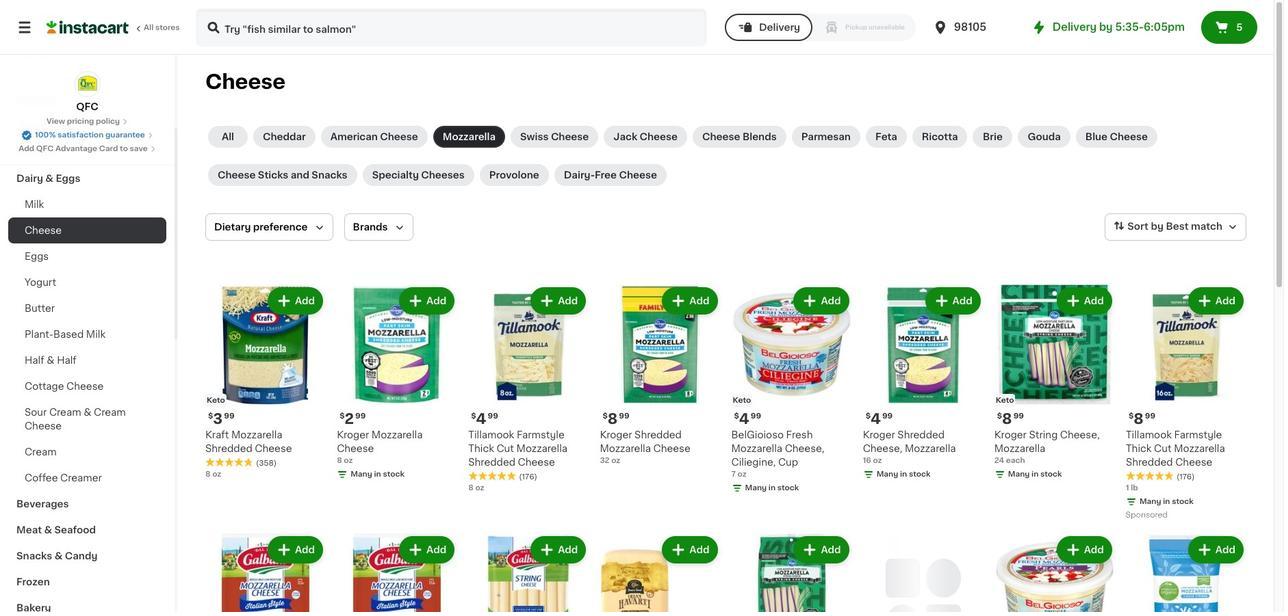 Task type: describe. For each thing, give the bounding box(es) containing it.
cut for 4
[[497, 445, 514, 454]]

advantage
[[55, 145, 97, 153]]

by for sort
[[1152, 222, 1164, 232]]

stores
[[155, 24, 180, 32]]

and
[[291, 171, 310, 180]]

produce
[[16, 148, 58, 158]]

dietary preference button
[[205, 214, 333, 241]]

6:05pm
[[1144, 22, 1186, 32]]

delivery for delivery
[[760, 23, 801, 32]]

view pricing policy
[[46, 118, 120, 125]]

99 inside $ 2 99
[[355, 413, 366, 421]]

provolone link
[[480, 164, 549, 186]]

98105 button
[[933, 8, 1015, 47]]

cheese inside "link"
[[380, 132, 418, 142]]

snacks & candy
[[16, 552, 98, 562]]

kroger shredded cheese, mozzarella 16 oz
[[863, 431, 957, 465]]

farmstyle for 8
[[1175, 431, 1223, 440]]

& inside sour cream & cream cheese
[[84, 408, 91, 418]]

instacart logo image
[[47, 19, 129, 36]]

feta link
[[866, 126, 907, 148]]

3
[[213, 412, 223, 427]]

98105
[[955, 22, 987, 32]]

8 $ from the left
[[1129, 413, 1134, 421]]

cheese inside kraft mozzarella shredded cheese
[[255, 445, 292, 454]]

many up sponsored badge image
[[1140, 499, 1162, 506]]

cheeses
[[421, 171, 465, 180]]

cheese blends link
[[693, 126, 787, 148]]

all stores
[[144, 24, 180, 32]]

cream down cottage cheese link
[[94, 408, 126, 418]]

$ 4 99 for kroger shredded cheese, mozzarella
[[866, 412, 893, 427]]

gouda
[[1028, 132, 1061, 142]]

gouda link
[[1019, 126, 1071, 148]]

eggs link
[[8, 244, 166, 270]]

& for candy
[[55, 552, 63, 562]]

shredded inside kroger shredded mozzarella cheese 32 oz
[[635, 431, 682, 440]]

many for ciliegine,
[[746, 485, 767, 493]]

8 inside kroger mozzarella cheese 8 oz
[[337, 458, 342, 465]]

dietary
[[214, 223, 251, 232]]

tillamook farmstyle thick cut mozzarella shredded cheese for 4
[[469, 431, 568, 468]]

recipes link
[[8, 88, 166, 114]]

kroger for 8
[[995, 431, 1027, 440]]

cheese link
[[8, 218, 166, 244]]

1 horizontal spatial eggs
[[56, 174, 80, 184]]

cottage cheese
[[25, 382, 104, 392]]

service type group
[[725, 14, 916, 41]]

jack cheese link
[[604, 126, 688, 148]]

card
[[99, 145, 118, 153]]

each
[[1007, 458, 1026, 465]]

jack cheese
[[614, 132, 678, 142]]

mozzarella link
[[433, 126, 506, 148]]

cheese inside kroger mozzarella cheese 8 oz
[[337, 445, 374, 454]]

5:35-
[[1116, 22, 1144, 32]]

$ 2 99
[[340, 412, 366, 427]]

eggs inside 'link'
[[25, 252, 49, 262]]

brie link
[[974, 126, 1013, 148]]

mozzarella inside kroger mozzarella cheese 8 oz
[[372, 431, 423, 440]]

belgioioso
[[732, 431, 784, 440]]

dairy
[[16, 174, 43, 184]]

parmesan link
[[792, 126, 861, 148]]

many in stock for 24
[[1009, 471, 1063, 479]]

meat & seafood link
[[8, 518, 166, 544]]

add qfc advantage card to save link
[[19, 144, 156, 155]]

blue cheese
[[1086, 132, 1149, 142]]

kraft mozzarella shredded cheese
[[205, 431, 292, 454]]

4 for kroger shredded cheese, mozzarella
[[871, 412, 881, 427]]

provolone
[[490, 171, 540, 180]]

all for all
[[222, 132, 234, 142]]

in for 24
[[1032, 471, 1039, 479]]

5
[[1237, 23, 1243, 32]]

100% satisfaction guarantee
[[35, 132, 145, 139]]

cottage cheese link
[[8, 374, 166, 400]]

match
[[1192, 222, 1223, 232]]

mozzarella inside kraft mozzarella shredded cheese
[[231, 431, 283, 440]]

specialty cheeses link
[[363, 164, 475, 186]]

thanksgiving
[[16, 122, 82, 132]]

1 half from the left
[[25, 356, 44, 366]]

butter
[[25, 304, 55, 314]]

candy
[[65, 552, 98, 562]]

american
[[331, 132, 378, 142]]

by for delivery
[[1100, 22, 1114, 32]]

mozzarella inside kroger shredded mozzarella cheese 32 oz
[[600, 445, 651, 454]]

2 half from the left
[[57, 356, 77, 366]]

7 99 from the left
[[1014, 413, 1025, 421]]

keto for 4
[[733, 397, 751, 405]]

beverages link
[[8, 492, 166, 518]]

best match
[[1167, 222, 1223, 232]]

half & half
[[25, 356, 77, 366]]

sort
[[1128, 222, 1149, 232]]

cut for 8
[[1155, 445, 1172, 454]]

$ 3 99
[[208, 412, 235, 427]]

kroger for 2
[[337, 431, 369, 440]]

4 99 from the left
[[619, 413, 630, 421]]

cheese sticks and snacks link
[[208, 164, 357, 186]]

many in stock for 16
[[877, 471, 931, 479]]

farmstyle for 4
[[517, 431, 565, 440]]

many in stock for ciliegine,
[[746, 485, 800, 493]]

thick for 8
[[1127, 445, 1152, 454]]

qfc link
[[74, 71, 100, 114]]

many for 16
[[877, 471, 899, 479]]

qfc logo image
[[74, 71, 100, 97]]

many for oz
[[351, 471, 372, 479]]

24
[[995, 458, 1005, 465]]

dairy & eggs link
[[8, 166, 166, 192]]

swiss cheese
[[521, 132, 589, 142]]

many in stock for oz
[[351, 471, 405, 479]]

dairy-free cheese
[[564, 171, 657, 180]]

$ 8 99 for tillamook farmstyle thick cut mozzarella shredded cheese
[[1129, 412, 1156, 427]]

tillamook farmstyle thick cut mozzarella shredded cheese for 8
[[1127, 431, 1226, 468]]

7
[[732, 471, 736, 479]]

sour cream & cream cheese
[[25, 408, 126, 431]]

swiss
[[521, 132, 549, 142]]

& for half
[[47, 356, 55, 366]]

frozen
[[16, 578, 50, 588]]

many for 24
[[1009, 471, 1030, 479]]

mozzarella inside the kroger string cheese, mozzarella 24 each
[[995, 445, 1046, 454]]

half & half link
[[8, 348, 166, 374]]

in for 16
[[901, 471, 908, 479]]

pricing
[[67, 118, 94, 125]]

blue cheese link
[[1077, 126, 1158, 148]]

kraft
[[205, 431, 229, 440]]

meat & seafood
[[16, 526, 96, 536]]

stock for fresh
[[778, 485, 800, 493]]

lb
[[1132, 485, 1139, 493]]

delivery button
[[725, 14, 813, 41]]

5 $ from the left
[[735, 413, 740, 421]]

thanksgiving link
[[8, 114, 166, 140]]

add inside add qfc advantage card to save link
[[19, 145, 34, 153]]

in for oz
[[374, 471, 381, 479]]

blends
[[743, 132, 777, 142]]

delivery by 5:35-6:05pm
[[1053, 22, 1186, 32]]

kroger for 4
[[863, 431, 896, 440]]

lists
[[38, 47, 62, 57]]

belgioioso fresh mozzarella cheese, ciliegine, cup 7 oz
[[732, 431, 825, 479]]

0 horizontal spatial snacks
[[16, 552, 52, 562]]



Task type: vqa. For each thing, say whether or not it's contained in the screenshot.
Many in stock for oz
yes



Task type: locate. For each thing, give the bounding box(es) containing it.
1 horizontal spatial all
[[222, 132, 234, 142]]

2 $ 4 99 from the left
[[735, 412, 762, 427]]

many in stock down kroger mozzarella cheese 8 oz
[[351, 471, 405, 479]]

1
[[1127, 485, 1130, 493]]

1 horizontal spatial tillamook
[[1127, 431, 1173, 440]]

milk down dairy
[[25, 200, 44, 210]]

tillamook for 4
[[469, 431, 515, 440]]

5 99 from the left
[[751, 413, 762, 421]]

2 $ 8 99 from the left
[[998, 412, 1025, 427]]

stock for shredded
[[909, 471, 931, 479]]

ciliegine,
[[732, 458, 776, 468]]

kroger up 32
[[600, 431, 633, 440]]

half down plant-based milk
[[57, 356, 77, 366]]

cheese, up '16'
[[863, 445, 903, 454]]

1 vertical spatial 8 oz
[[469, 485, 485, 493]]

shredded inside kroger shredded cheese, mozzarella 16 oz
[[898, 431, 945, 440]]

0 horizontal spatial eggs
[[25, 252, 49, 262]]

1 horizontal spatial farmstyle
[[1175, 431, 1223, 440]]

brands button
[[344, 214, 413, 241]]

2 4 from the left
[[740, 412, 750, 427]]

american cheese
[[331, 132, 418, 142]]

& up cottage
[[47, 356, 55, 366]]

all for all stores
[[144, 24, 154, 32]]

0 horizontal spatial 4
[[476, 412, 487, 427]]

1 tillamook farmstyle thick cut mozzarella shredded cheese from the left
[[469, 431, 568, 468]]

milk right based
[[86, 330, 106, 340]]

half down plant-
[[25, 356, 44, 366]]

1 horizontal spatial keto
[[733, 397, 751, 405]]

produce link
[[8, 140, 166, 166]]

kroger inside kroger shredded mozzarella cheese 32 oz
[[600, 431, 633, 440]]

delivery inside button
[[760, 23, 801, 32]]

0 horizontal spatial (176)
[[519, 474, 538, 482]]

add
[[19, 145, 34, 153], [295, 297, 315, 306], [427, 297, 447, 306], [558, 297, 578, 306], [690, 297, 710, 306], [821, 297, 842, 306], [953, 297, 973, 306], [1085, 297, 1105, 306], [1216, 297, 1236, 306], [295, 546, 315, 556], [427, 546, 447, 556], [558, 546, 578, 556], [690, 546, 710, 556], [821, 546, 842, 556], [1085, 546, 1105, 556], [1216, 546, 1236, 556]]

0 horizontal spatial farmstyle
[[517, 431, 565, 440]]

yogurt link
[[8, 270, 166, 296]]

tillamook for 8
[[1127, 431, 1173, 440]]

sour cream & cream cheese link
[[8, 400, 166, 440]]

cheese inside sour cream & cream cheese
[[25, 422, 62, 431]]

& right meat
[[44, 526, 52, 536]]

8 oz
[[205, 471, 221, 479], [469, 485, 485, 493]]

add qfc advantage card to save
[[19, 145, 148, 153]]

0 horizontal spatial 8 oz
[[205, 471, 221, 479]]

snacks & candy link
[[8, 544, 166, 570]]

snacks up frozen
[[16, 552, 52, 562]]

0 horizontal spatial all
[[144, 24, 154, 32]]

all link
[[208, 126, 248, 148]]

& down cottage cheese link
[[84, 408, 91, 418]]

(176)
[[519, 474, 538, 482], [1177, 474, 1195, 482]]

fresh
[[787, 431, 813, 440]]

parmesan
[[802, 132, 851, 142]]

2 tillamook farmstyle thick cut mozzarella shredded cheese from the left
[[1127, 431, 1226, 468]]

by
[[1100, 22, 1114, 32], [1152, 222, 1164, 232]]

1 farmstyle from the left
[[517, 431, 565, 440]]

0 horizontal spatial thick
[[469, 445, 494, 454]]

many inside product group
[[351, 471, 372, 479]]

eggs up yogurt
[[25, 252, 49, 262]]

all left cheddar
[[222, 132, 234, 142]]

0 horizontal spatial cheese,
[[785, 445, 825, 454]]

3 keto from the left
[[996, 397, 1015, 405]]

kroger
[[337, 431, 369, 440], [600, 431, 633, 440], [863, 431, 896, 440], [995, 431, 1027, 440]]

8 99 from the left
[[1146, 413, 1156, 421]]

1 4 from the left
[[476, 412, 487, 427]]

kroger mozzarella cheese 8 oz
[[337, 431, 423, 465]]

0 horizontal spatial half
[[25, 356, 44, 366]]

4 for belgioioso fresh mozzarella cheese, ciliegine, cup
[[740, 412, 750, 427]]

cheese, for 4
[[863, 445, 903, 454]]

kroger inside the kroger string cheese, mozzarella 24 each
[[995, 431, 1027, 440]]

all left the stores
[[144, 24, 154, 32]]

1 horizontal spatial $ 8 99
[[998, 412, 1025, 427]]

keto for 8
[[996, 397, 1015, 405]]

in down the kroger string cheese, mozzarella 24 each on the bottom
[[1032, 471, 1039, 479]]

6 $ from the left
[[866, 413, 871, 421]]

many in stock down kroger shredded cheese, mozzarella 16 oz at the right of the page
[[877, 471, 931, 479]]

1 vertical spatial milk
[[86, 330, 106, 340]]

0 horizontal spatial $ 8 99
[[603, 412, 630, 427]]

2 farmstyle from the left
[[1175, 431, 1223, 440]]

& left the candy
[[55, 552, 63, 562]]

in inside product group
[[374, 471, 381, 479]]

$ 4 99 for belgioioso fresh mozzarella cheese, ciliegine, cup
[[735, 412, 762, 427]]

2 kroger from the left
[[600, 431, 633, 440]]

cheese,
[[1061, 431, 1100, 440], [785, 445, 825, 454], [863, 445, 903, 454]]

8 oz for 4
[[469, 485, 485, 493]]

in down kroger mozzarella cheese 8 oz
[[374, 471, 381, 479]]

string
[[1030, 431, 1058, 440]]

plant-based milk
[[25, 330, 106, 340]]

1 horizontal spatial snacks
[[312, 171, 348, 180]]

coffee creamer link
[[8, 466, 166, 492]]

1 vertical spatial qfc
[[36, 145, 54, 153]]

many in stock down each at the right
[[1009, 471, 1063, 479]]

0 vertical spatial by
[[1100, 22, 1114, 32]]

1 vertical spatial all
[[222, 132, 234, 142]]

Best match Sort by field
[[1106, 214, 1247, 241]]

8 oz for 3
[[205, 471, 221, 479]]

(176) for 4
[[519, 474, 538, 482]]

specialty cheeses
[[372, 171, 465, 180]]

stock for string
[[1041, 471, 1063, 479]]

0 horizontal spatial tillamook farmstyle thick cut mozzarella shredded cheese
[[469, 431, 568, 468]]

ricotta
[[922, 132, 959, 142]]

sponsored badge image
[[1127, 512, 1168, 520]]

oz inside kroger shredded mozzarella cheese 32 oz
[[612, 458, 621, 465]]

(176) for 8
[[1177, 474, 1195, 482]]

kroger inside kroger mozzarella cheese 8 oz
[[337, 431, 369, 440]]

thick for 4
[[469, 445, 494, 454]]

6 99 from the left
[[883, 413, 893, 421]]

0 horizontal spatial milk
[[25, 200, 44, 210]]

keto up 24
[[996, 397, 1015, 405]]

cheese, inside belgioioso fresh mozzarella cheese, ciliegine, cup 7 oz
[[785, 445, 825, 454]]

dairy & eggs
[[16, 174, 80, 184]]

& for seafood
[[44, 526, 52, 536]]

qfc up view pricing policy link
[[76, 102, 98, 112]]

brands
[[353, 223, 388, 232]]

by right sort
[[1152, 222, 1164, 232]]

by left the 5:35-
[[1100, 22, 1114, 32]]

0 vertical spatial qfc
[[76, 102, 98, 112]]

oz inside kroger shredded cheese, mozzarella 16 oz
[[874, 458, 883, 465]]

Search field
[[197, 10, 706, 45]]

keto up '3'
[[207, 397, 225, 405]]

oz inside belgioioso fresh mozzarella cheese, ciliegine, cup 7 oz
[[738, 471, 747, 479]]

& for eggs
[[45, 174, 53, 184]]

16
[[863, 458, 872, 465]]

dairy-
[[564, 171, 595, 180]]

blue
[[1086, 132, 1108, 142]]

1 vertical spatial eggs
[[25, 252, 49, 262]]

satisfaction
[[58, 132, 104, 139]]

delivery by 5:35-6:05pm link
[[1031, 19, 1186, 36]]

cheese, inside the kroger string cheese, mozzarella 24 each
[[1061, 431, 1100, 440]]

1 horizontal spatial tillamook farmstyle thick cut mozzarella shredded cheese
[[1127, 431, 1226, 468]]

frozen link
[[8, 570, 166, 596]]

2 cut from the left
[[1155, 445, 1172, 454]]

tillamook
[[469, 431, 515, 440], [1127, 431, 1173, 440]]

1 $ 8 99 from the left
[[603, 412, 630, 427]]

mozzarella inside kroger shredded cheese, mozzarella 16 oz
[[905, 445, 957, 454]]

0 horizontal spatial delivery
[[760, 23, 801, 32]]

plant-based milk link
[[8, 322, 166, 348]]

1 horizontal spatial half
[[57, 356, 77, 366]]

2 $ from the left
[[340, 413, 345, 421]]

$ 8 99 for kroger string cheese, mozzarella
[[998, 412, 1025, 427]]

keto up the belgioioso
[[733, 397, 751, 405]]

cheddar link
[[253, 126, 316, 148]]

3 99 from the left
[[488, 413, 498, 421]]

2 tillamook from the left
[[1127, 431, 1173, 440]]

farmstyle
[[517, 431, 565, 440], [1175, 431, 1223, 440]]

stock for mozzarella
[[383, 471, 405, 479]]

0 vertical spatial milk
[[25, 200, 44, 210]]

thick
[[469, 445, 494, 454], [1127, 445, 1152, 454]]

2 thick from the left
[[1127, 445, 1152, 454]]

mozzarella inside belgioioso fresh mozzarella cheese, ciliegine, cup 7 oz
[[732, 445, 783, 454]]

& right dairy
[[45, 174, 53, 184]]

kroger shredded mozzarella cheese 32 oz
[[600, 431, 691, 465]]

in down the ciliegine,
[[769, 485, 776, 493]]

all
[[144, 24, 154, 32], [222, 132, 234, 142]]

4 kroger from the left
[[995, 431, 1027, 440]]

kroger down $ 2 99
[[337, 431, 369, 440]]

1 horizontal spatial thick
[[1127, 445, 1152, 454]]

many down each at the right
[[1009, 471, 1030, 479]]

policy
[[96, 118, 120, 125]]

(358)
[[256, 460, 277, 468]]

qfc down 100% on the left top of page
[[36, 145, 54, 153]]

many down kroger shredded cheese, mozzarella 16 oz at the right of the page
[[877, 471, 899, 479]]

recipes
[[16, 96, 57, 105]]

keto for 3
[[207, 397, 225, 405]]

1 horizontal spatial cheese,
[[863, 445, 903, 454]]

snacks
[[312, 171, 348, 180], [16, 552, 52, 562]]

0 vertical spatial 8 oz
[[205, 471, 221, 479]]

in for ciliegine,
[[769, 485, 776, 493]]

cottage
[[25, 382, 64, 392]]

cheddar
[[263, 132, 306, 142]]

1 horizontal spatial by
[[1152, 222, 1164, 232]]

1 horizontal spatial delivery
[[1053, 22, 1097, 32]]

4 for tillamook farmstyle thick cut mozzarella shredded cheese
[[476, 412, 487, 427]]

2 99 from the left
[[355, 413, 366, 421]]

1 vertical spatial snacks
[[16, 552, 52, 562]]

kroger up '16'
[[863, 431, 896, 440]]

3 $ 8 99 from the left
[[1129, 412, 1156, 427]]

cream link
[[8, 440, 166, 466]]

99 inside '$ 3 99'
[[224, 413, 235, 421]]

1 $ 4 99 from the left
[[471, 412, 498, 427]]

7 $ from the left
[[998, 413, 1003, 421]]

product group containing 3
[[205, 285, 326, 481]]

keto inside product group
[[207, 397, 225, 405]]

shredded
[[635, 431, 682, 440], [898, 431, 945, 440], [205, 445, 253, 454], [469, 458, 516, 468], [1127, 458, 1174, 468]]

2 horizontal spatial keto
[[996, 397, 1015, 405]]

kroger inside kroger shredded cheese, mozzarella 16 oz
[[863, 431, 896, 440]]

dietary preference
[[214, 223, 308, 232]]

many in stock up sponsored badge image
[[1140, 499, 1194, 506]]

2 horizontal spatial 4
[[871, 412, 881, 427]]

2 (176) from the left
[[1177, 474, 1195, 482]]

1 99 from the left
[[224, 413, 235, 421]]

1 horizontal spatial (176)
[[1177, 474, 1195, 482]]

jack
[[614, 132, 638, 142]]

yogurt
[[25, 278, 56, 288]]

snacks right and
[[312, 171, 348, 180]]

4 $ from the left
[[603, 413, 608, 421]]

1 kroger from the left
[[337, 431, 369, 440]]

1 horizontal spatial milk
[[86, 330, 106, 340]]

many down kroger mozzarella cheese 8 oz
[[351, 471, 372, 479]]

ricotta link
[[913, 126, 968, 148]]

0 horizontal spatial by
[[1100, 22, 1114, 32]]

0 vertical spatial snacks
[[312, 171, 348, 180]]

3 4 from the left
[[871, 412, 881, 427]]

coffee creamer
[[25, 474, 102, 484]]

1 (176) from the left
[[519, 474, 538, 482]]

0 horizontal spatial qfc
[[36, 145, 54, 153]]

1 $ from the left
[[208, 413, 213, 421]]

cheese inside kroger shredded mozzarella cheese 32 oz
[[654, 445, 691, 454]]

all inside "link"
[[144, 24, 154, 32]]

oz inside kroger mozzarella cheese 8 oz
[[344, 458, 353, 465]]

milk link
[[8, 192, 166, 218]]

None search field
[[196, 8, 707, 47]]

eggs down advantage
[[56, 174, 80, 184]]

2 horizontal spatial $ 8 99
[[1129, 412, 1156, 427]]

creamer
[[60, 474, 102, 484]]

half
[[25, 356, 44, 366], [57, 356, 77, 366]]

1 vertical spatial by
[[1152, 222, 1164, 232]]

cup
[[779, 458, 799, 468]]

many
[[351, 471, 372, 479], [877, 471, 899, 479], [1009, 471, 1030, 479], [746, 485, 767, 493], [1140, 499, 1162, 506]]

cheese sticks and snacks
[[218, 171, 348, 180]]

0 horizontal spatial $ 4 99
[[471, 412, 498, 427]]

0 vertical spatial eggs
[[56, 174, 80, 184]]

100% satisfaction guarantee button
[[21, 127, 153, 141]]

2 horizontal spatial $ 4 99
[[866, 412, 893, 427]]

$ 4 99
[[471, 412, 498, 427], [735, 412, 762, 427], [866, 412, 893, 427]]

1 horizontal spatial $ 4 99
[[735, 412, 762, 427]]

1 horizontal spatial qfc
[[76, 102, 98, 112]]

1 horizontal spatial cut
[[1155, 445, 1172, 454]]

★★★★★
[[205, 458, 253, 468], [205, 458, 253, 468], [469, 472, 517, 482], [469, 472, 517, 482], [1127, 472, 1175, 482], [1127, 472, 1175, 482]]

plant-
[[25, 330, 53, 340]]

1 lb
[[1127, 485, 1139, 493]]

1 thick from the left
[[469, 445, 494, 454]]

butter link
[[8, 296, 166, 322]]

$ 8 99 for kroger shredded mozzarella cheese
[[603, 412, 630, 427]]

keto
[[207, 397, 225, 405], [733, 397, 751, 405], [996, 397, 1015, 405]]

$ inside $ 2 99
[[340, 413, 345, 421]]

0 vertical spatial all
[[144, 24, 154, 32]]

best
[[1167, 222, 1189, 232]]

milk inside milk link
[[25, 200, 44, 210]]

in up sponsored badge image
[[1164, 499, 1171, 506]]

1 keto from the left
[[207, 397, 225, 405]]

shredded inside kraft mozzarella shredded cheese
[[205, 445, 253, 454]]

view pricing policy link
[[46, 116, 128, 127]]

1 tillamook from the left
[[469, 431, 515, 440]]

cheese, for 8
[[1061, 431, 1100, 440]]

0 horizontal spatial tillamook
[[469, 431, 515, 440]]

cream down 'cottage cheese'
[[49, 408, 81, 418]]

0 horizontal spatial cut
[[497, 445, 514, 454]]

eggs
[[56, 174, 80, 184], [25, 252, 49, 262]]

many in stock down cup on the right
[[746, 485, 800, 493]]

$ inside '$ 3 99'
[[208, 413, 213, 421]]

$ 4 99 for tillamook farmstyle thick cut mozzarella shredded cheese
[[471, 412, 498, 427]]

2 horizontal spatial cheese,
[[1061, 431, 1100, 440]]

3 $ from the left
[[471, 413, 476, 421]]

cheese, down fresh
[[785, 445, 825, 454]]

0 horizontal spatial keto
[[207, 397, 225, 405]]

cream up coffee
[[25, 448, 57, 458]]

cream
[[49, 408, 81, 418], [94, 408, 126, 418], [25, 448, 57, 458]]

32
[[600, 458, 610, 465]]

1 horizontal spatial 4
[[740, 412, 750, 427]]

milk inside plant-based milk link
[[86, 330, 106, 340]]

product group
[[205, 285, 326, 481], [337, 285, 458, 484], [469, 285, 589, 495], [600, 285, 721, 467], [732, 285, 852, 497], [863, 285, 984, 484], [995, 285, 1116, 484], [1127, 285, 1247, 523], [205, 534, 326, 613], [337, 534, 458, 613], [469, 534, 589, 613], [600, 534, 721, 613], [732, 534, 852, 613], [995, 534, 1116, 613], [1127, 534, 1247, 613]]

3 $ 4 99 from the left
[[866, 412, 893, 427]]

seafood
[[54, 526, 96, 536]]

cheese, right 'string'
[[1061, 431, 1100, 440]]

3 kroger from the left
[[863, 431, 896, 440]]

in down kroger shredded cheese, mozzarella 16 oz at the right of the page
[[901, 471, 908, 479]]

1 horizontal spatial 8 oz
[[469, 485, 485, 493]]

kroger up each at the right
[[995, 431, 1027, 440]]

many down the ciliegine,
[[746, 485, 767, 493]]

by inside field
[[1152, 222, 1164, 232]]

delivery for delivery by 5:35-6:05pm
[[1053, 22, 1097, 32]]

product group containing 2
[[337, 285, 458, 484]]

cheese, inside kroger shredded cheese, mozzarella 16 oz
[[863, 445, 903, 454]]

2 keto from the left
[[733, 397, 751, 405]]

1 cut from the left
[[497, 445, 514, 454]]



